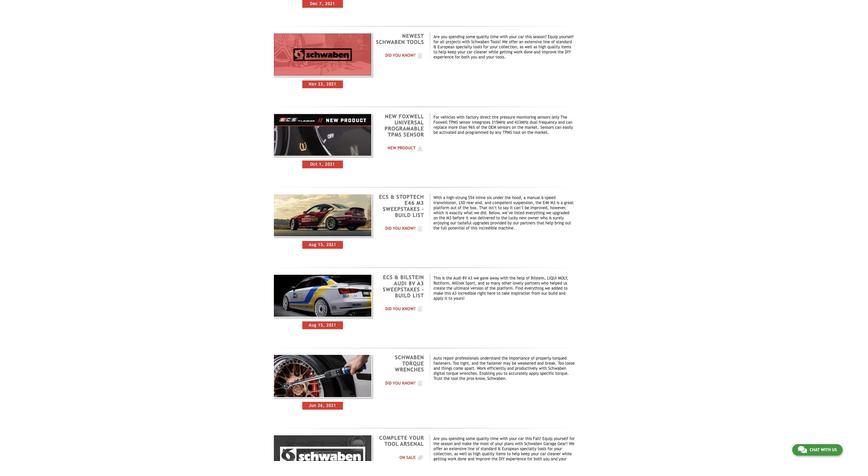 Task type: vqa. For each thing, say whether or not it's contained in the screenshot.
6 image
yes



Task type: locate. For each thing, give the bounding box(es) containing it.
e46 down 6- at right top
[[543, 201, 549, 205]]

with up other
[[501, 276, 509, 281]]

spending for complete your tool arsenal
[[449, 437, 465, 442]]

who inside this is the audi 8v a3 we gave away with the help of bilstein, liqui moly, rotiform, milltek sport, and so many other lovely partners who helped us create the ultimate version of the platform. find everything we added to make this a3 incredible right here to take inspiration from our build and apply it to yours!
[[541, 281, 549, 286]]

1 time from the top
[[490, 35, 499, 39]]

1 vertical spatial offer
[[434, 447, 443, 452]]

0 vertical spatial well
[[525, 45, 533, 49]]

both
[[462, 55, 470, 60], [534, 458, 542, 462]]

1 vertical spatial both
[[534, 458, 542, 462]]

8v inside this is the audi 8v a3 we gave away with the help of bilstein, liqui moly, rotiform, milltek sport, and so many other lovely partners who helped us create the ultimate version of the platform. find everything we added to make this a3 incredible right here to take inspiration from our build and apply it to yours!
[[463, 276, 467, 281]]

1 horizontal spatial audi
[[453, 276, 461, 281]]

8v for sweepstakes
[[409, 281, 416, 287]]

equip
[[548, 35, 558, 39], [543, 437, 553, 442]]

1 15, from the top
[[318, 243, 325, 248]]

who up that
[[540, 216, 548, 221]]

can left easily
[[555, 125, 562, 130]]

1 horizontal spatial line
[[543, 40, 550, 44]]

1 spending from the top
[[449, 35, 465, 39]]

1 6 image from the top
[[416, 52, 424, 59]]

1 horizontal spatial specialty
[[520, 447, 537, 452]]

help down plans
[[512, 453, 520, 457]]

diy
[[565, 50, 571, 55], [499, 458, 505, 462]]

collection, up tools.
[[499, 45, 519, 49]]

help inside this is the audi 8v a3 we gave away with the help of bilstein, liqui moly, rotiform, milltek sport, and so many other lovely partners who helped us create the ultimate version of the platform. find everything we added to make this a3 incredible right here to take inspiration from our build and apply it to yours!
[[517, 276, 525, 281]]

with up sensor
[[457, 115, 465, 120]]

2 15, from the top
[[318, 324, 325, 328]]

torque.
[[556, 372, 569, 377]]

with right plans
[[515, 442, 523, 447]]

new up the programable
[[385, 113, 397, 120]]

with up specific
[[539, 367, 547, 372]]

foxwell inside for vehicles with factory direct tire pressure monitoring sensors only  the foxwell tpms sensor integrates 315mhz and 433mhz dual frequency and can replace more than 96% of the oem sensors on the market. sensors can easily be activated and programmed by any tpms tool on the market.
[[434, 120, 448, 125]]

8v inside ecs & bilstein audi 8v a3 sweepstakes - build list
[[409, 281, 416, 287]]

6 image down wrenches
[[416, 381, 424, 388]]

0 horizontal spatial foxwell
[[399, 113, 424, 120]]

you for schwaben torque wrenches
[[393, 382, 401, 386]]

a3 inside ecs & bilstein audi 8v a3 sweepstakes - build list
[[417, 281, 424, 287]]

european down plans
[[502, 447, 519, 452]]

2 spending from the top
[[449, 437, 465, 442]]

time for newest schwaben tools
[[490, 35, 499, 39]]

2021 for newest schwaben tools
[[327, 82, 337, 87]]

1 vertical spatial foxwell
[[434, 120, 448, 125]]

1 horizontal spatial extensive
[[525, 40, 542, 44]]

1 horizontal spatial tools
[[538, 447, 547, 452]]

0 vertical spatial getting
[[500, 50, 513, 55]]

apply down productively at right bottom
[[529, 372, 539, 377]]

be down suspension, on the top right of page
[[525, 206, 529, 211]]

tool down 433mhz
[[514, 130, 521, 135]]

2 aug 15, 2021 from the top
[[309, 324, 336, 328]]

1 vertical spatial everything
[[525, 286, 544, 291]]

know? for ecs & bilstein audi 8v a3 sweepstakes - build list
[[402, 307, 416, 312]]

new for new foxwell universal programable tpms sensor
[[385, 113, 397, 120]]

upgrades
[[473, 221, 489, 226]]

fastener
[[487, 362, 502, 367]]

m3 left with
[[417, 200, 424, 206]]

tpms right any
[[503, 130, 512, 135]]

315mhz
[[492, 120, 506, 125]]

potential
[[448, 226, 465, 231]]

european inside are you spending some quality time with your car this fall? equip yourself for the season and make the most of your plans with schwaben garage gear!  we offer an extensive line of standard & european specialty tools for your collection, as well as high quality items to help keep your car cleaner while getting work done and improve the diy experience for both you and
[[502, 447, 519, 452]]

0 vertical spatial experience
[[434, 55, 454, 60]]

some inside are you spending some quality time with your car this season? equip yourself for all projects with schwaben tools!  we offer an extensive line of standard & european specialty tools for your collection, as well as high quality items to help keep your car cleaner while getting work done and improve the diy experience for both you and your tools.
[[466, 35, 475, 39]]

you
[[441, 35, 448, 39], [471, 55, 477, 60], [496, 372, 503, 377], [441, 437, 448, 442], [544, 458, 550, 462]]

experience
[[434, 55, 454, 60], [506, 458, 526, 462]]

schwaben inside are you spending some quality time with your car this season? equip yourself for all projects with schwaben tools!  we offer an extensive line of standard & european specialty tools for your collection, as well as high quality items to help keep your car cleaner while getting work done and improve the diy experience for both you and your tools.
[[471, 40, 489, 44]]

our
[[450, 221, 456, 226], [513, 221, 519, 226], [542, 291, 548, 296]]

did for ecs & bilstein audi 8v a3 sweepstakes - build list
[[385, 307, 392, 312]]

0 horizontal spatial european
[[438, 45, 455, 49]]

you for ecs & bilstein audi 8v a3 sweepstakes - build list
[[393, 307, 401, 312]]

1 vertical spatial yourself
[[554, 437, 569, 442]]

this down create at the right bottom
[[445, 291, 451, 296]]

3 know? from the top
[[402, 307, 416, 312]]

2021 for schwaben torque wrenches
[[326, 404, 336, 409]]

are right the your
[[434, 437, 440, 442]]

0 vertical spatial standard
[[556, 40, 572, 44]]

0 horizontal spatial out
[[451, 206, 457, 211]]

0 horizontal spatial tools
[[473, 45, 482, 49]]

list up 6 image
[[413, 212, 424, 218]]

0 horizontal spatial we
[[502, 40, 508, 44]]

4 you from the top
[[393, 382, 401, 386]]

dual
[[530, 120, 538, 125]]

aug 15, 2021 link for ecs & bilstein audi 8v a3 sweepstakes - build list
[[273, 275, 372, 330]]

1 horizontal spatial out
[[565, 221, 571, 226]]

you down ecs & bilstein audi 8v a3 sweepstakes - build list link
[[393, 307, 401, 312]]

e46 inside ecs & stoptech e46 m3 sweepstakes - build list
[[405, 200, 415, 206]]

equip up garage at the bottom of page
[[543, 437, 553, 442]]

0 vertical spatial 15,
[[318, 243, 325, 248]]

incredible
[[479, 226, 497, 231], [458, 291, 476, 296]]

2 some from the top
[[466, 437, 475, 442]]

auto repair professionals understand the importance of properly torqued fasteners. too tight, and the fastener may be weakened and break. too loose and things come apart.  work efficiently and productively with schwaben digital torque wrenches. enabling you to accurately apply specific torque. trust the tool the pros know, schwaben.
[[434, 357, 575, 382]]

you down wrenches
[[393, 382, 401, 386]]

2 6 image from the top
[[416, 306, 424, 313]]

know? down wrenches
[[402, 382, 416, 386]]

list down the 'bilstein'
[[413, 293, 424, 299]]

3 did from the top
[[385, 307, 392, 312]]

1 vertical spatial incredible
[[458, 291, 476, 296]]

0 vertical spatial yourself
[[559, 35, 574, 39]]

spending inside are you spending some quality time with your car this season? equip yourself for all projects with schwaben tools!  we offer an extensive line of standard & european specialty tools for your collection, as well as high quality items to help keep your car cleaner while getting work done and improve the diy experience for both you and your tools.
[[449, 35, 465, 39]]

diy inside are you spending some quality time with your car this fall? equip yourself for the season and make the most of your plans with schwaben garage gear!  we offer an extensive line of standard & european specialty tools for your collection, as well as high quality items to help keep your car cleaner while getting work done and improve the diy experience for both you and
[[499, 458, 505, 462]]

the
[[561, 115, 567, 120]]

1 vertical spatial apply
[[529, 372, 539, 377]]

0 vertical spatial offer
[[509, 40, 518, 44]]

1 some from the top
[[466, 35, 475, 39]]

0 vertical spatial everything
[[526, 211, 545, 216]]

tool
[[385, 442, 399, 448]]

done inside are you spending some quality time with your car this season? equip yourself for all projects with schwaben tools!  we offer an extensive line of standard & european specialty tools for your collection, as well as high quality items to help keep your car cleaner while getting work done and improve the diy experience for both you and your tools.
[[524, 50, 533, 55]]

0 vertical spatial partners
[[520, 221, 536, 226]]

1 vertical spatial new
[[388, 146, 396, 151]]

build down the 'bilstein'
[[395, 293, 411, 299]]

ecs & bilstein audi 8v a3 sweepstakes - build list image
[[273, 275, 372, 318]]

0 vertical spatial list
[[413, 212, 424, 218]]

you up 'schwaben.'
[[496, 372, 503, 377]]

1 vertical spatial items
[[496, 453, 506, 457]]

1 vertical spatial tools
[[538, 447, 547, 452]]

2021 for ecs & stoptech e46 m3 sweepstakes - build list
[[327, 243, 336, 248]]

3 6 image from the top
[[416, 381, 424, 388]]

a3 left this
[[417, 281, 424, 287]]

wrenches.
[[460, 372, 478, 377]]

extensive inside are you spending some quality time with your car this season? equip yourself for all projects with schwaben tools!  we offer an extensive line of standard & european specialty tools for your collection, as well as high quality items to help keep your car cleaner while getting work done and improve the diy experience for both you and your tools.
[[525, 40, 542, 44]]

specialty down fall?
[[520, 447, 537, 452]]

enabling
[[480, 372, 495, 377]]

6 image for ecs & bilstein audi 8v a3 sweepstakes - build list
[[416, 306, 424, 313]]

a3 up the yours!
[[452, 291, 457, 296]]

are you spending some quality time with your car this fall? equip yourself for the season and make the most of your plans with schwaben garage gear!  we offer an extensive line of standard & european specialty tools for your collection, as well as high quality items to help keep your car cleaner while getting work done and improve the diy experience for both you and 
[[434, 437, 575, 462]]

build inside ecs & stoptech e46 m3 sweepstakes - build list
[[395, 212, 411, 218]]

too down the torqued
[[558, 362, 564, 367]]

0 vertical spatial time
[[490, 35, 499, 39]]

0 vertical spatial high
[[539, 45, 546, 49]]

0 vertical spatial by
[[490, 130, 494, 135]]

jun
[[309, 404, 317, 409]]

ecs & stoptech e46 m3 sweepstakes - build list image
[[273, 194, 372, 238]]

by
[[490, 130, 494, 135], [508, 221, 512, 226]]

schwaben inside are you spending some quality time with your car this fall? equip yourself for the season and make the most of your plans with schwaben garage gear!  we offer an extensive line of standard & european specialty tools for your collection, as well as high quality items to help keep your car cleaner while getting work done and improve the diy experience for both you and
[[524, 442, 542, 447]]

time for complete your tool arsenal
[[490, 437, 499, 442]]

1 did from the top
[[385, 53, 392, 58]]

0 horizontal spatial it
[[445, 297, 448, 301]]

by inside for vehicles with factory direct tire pressure monitoring sensors only  the foxwell tpms sensor integrates 315mhz and 433mhz dual frequency and can replace more than 96% of the oem sensors on the market. sensors can easily be activated and programmed by any tpms tool on the market.
[[490, 130, 494, 135]]

us
[[564, 281, 568, 286]]

0 horizontal spatial 8v
[[409, 281, 416, 287]]

1 vertical spatial aug 15, 2021 link
[[273, 275, 372, 330]]

0 horizontal spatial a3
[[417, 281, 424, 287]]

incredible inside with a high-strung s54 inline six under the hood, a manual 6-speed transmission, lsd rear end, and competent suspension, the e46 m3 is a great platform out of the box. that isn't to say it can't be improved, however, which is exactly what we did. below, we've listed everything we upgraded on the m3 before it was delivered to the lucky new owner who is surely enjoying our tasteful upgrades provided by our partners that help bring out the full potential of this incredible machine.
[[479, 226, 497, 231]]

tools!
[[491, 40, 501, 44]]

incredible down upgrades
[[479, 226, 497, 231]]

collection,
[[499, 45, 519, 49], [434, 453, 453, 457]]

bilstein,
[[531, 276, 546, 281]]

spending
[[449, 35, 465, 39], [449, 437, 465, 442]]

& inside are you spending some quality time with your car this fall? equip yourself for the season and make the most of your plans with schwaben garage gear!  we offer an extensive line of standard & european specialty tools for your collection, as well as high quality items to help keep your car cleaner while getting work done and improve the diy experience for both you and
[[498, 447, 501, 452]]

new product
[[388, 146, 416, 151]]

it inside this is the audi 8v a3 we gave away with the help of bilstein, liqui moly, rotiform, milltek sport, and so many other lovely partners who helped us create the ultimate version of the platform. find everything we added to make this a3 incredible right here to take inspiration from our build and apply it to yours!
[[445, 297, 448, 301]]

2 - from the top
[[422, 287, 424, 293]]

ecs inside ecs & stoptech e46 m3 sweepstakes - build list
[[379, 194, 389, 200]]

sale
[[407, 456, 416, 461]]

2 vertical spatial be
[[512, 362, 517, 367]]

2 time from the top
[[490, 437, 499, 442]]

26,
[[318, 404, 325, 409]]

this inside are you spending some quality time with your car this fall? equip yourself for the season and make the most of your plans with schwaben garage gear!  we offer an extensive line of standard & european specialty tools for your collection, as well as high quality items to help keep your car cleaner while getting work done and improve the diy experience for both you and
[[525, 437, 532, 442]]

specific
[[540, 372, 554, 377]]

0 vertical spatial extensive
[[525, 40, 542, 44]]

1 horizontal spatial a
[[524, 196, 526, 200]]

1 horizontal spatial getting
[[500, 50, 513, 55]]

complete your tool arsenal image
[[273, 436, 372, 462]]

1 vertical spatial we
[[569, 442, 575, 447]]

1 horizontal spatial improve
[[542, 50, 557, 55]]

our down lucky
[[513, 221, 519, 226]]

apply down create at the right bottom
[[434, 297, 444, 301]]

work
[[477, 367, 486, 372]]

some for newest schwaben tools
[[466, 35, 475, 39]]

items
[[561, 45, 571, 49], [496, 453, 506, 457]]

1 vertical spatial out
[[565, 221, 571, 226]]

1 aug 15, 2021 link from the top
[[273, 194, 372, 249]]

you for newest schwaben tools
[[393, 53, 401, 58]]

help up lovely
[[517, 276, 525, 281]]

3 did you know? from the top
[[385, 307, 416, 312]]

4 did from the top
[[385, 382, 392, 386]]

4 know? from the top
[[402, 382, 416, 386]]

the
[[558, 50, 564, 55], [481, 125, 487, 130], [518, 125, 524, 130], [528, 130, 534, 135], [505, 196, 511, 200], [536, 201, 542, 205], [463, 206, 469, 211], [439, 216, 445, 221], [501, 216, 507, 221], [434, 226, 440, 231], [446, 276, 452, 281], [510, 276, 516, 281], [447, 286, 453, 291], [490, 286, 496, 291], [502, 357, 508, 362], [480, 362, 486, 367], [444, 377, 450, 382], [460, 377, 466, 382], [434, 442, 440, 447], [473, 442, 479, 447], [492, 458, 498, 462]]

be down replace
[[434, 130, 438, 135]]

equip inside are you spending some quality time with your car this season? equip yourself for all projects with schwaben tools!  we offer an extensive line of standard & european specialty tools for your collection, as well as high quality items to help keep your car cleaner while getting work done and improve the diy experience for both you and your tools.
[[548, 35, 558, 39]]

aug down 'ecs & stoptech e46 m3 sweepstakes - build list' image on the left of the page
[[309, 243, 317, 248]]

1 aug 15, 2021 from the top
[[309, 243, 336, 248]]

an down season
[[444, 447, 448, 452]]

1 vertical spatial extensive
[[449, 447, 467, 452]]

sensors down 315mhz
[[498, 125, 511, 130]]

schwaben torque wrenches link
[[395, 355, 424, 373]]

spending for newest schwaben tools
[[449, 35, 465, 39]]

suspension,
[[514, 201, 535, 205]]

ecs
[[379, 194, 389, 200], [383, 275, 393, 281]]

high down season?
[[539, 45, 546, 49]]

incredible down ultimate
[[458, 291, 476, 296]]

0 vertical spatial specialty
[[456, 45, 472, 49]]

offer right tools!
[[509, 40, 518, 44]]

1 vertical spatial sensors
[[498, 125, 511, 130]]

complete your tool arsenal link
[[379, 436, 424, 448]]

jun 26, 2021 link
[[273, 355, 372, 410]]

1 image
[[416, 455, 424, 462]]

0 horizontal spatial high
[[473, 453, 481, 457]]

tasteful
[[458, 221, 472, 226]]

are for newest schwaben tools
[[434, 35, 440, 39]]

schwaben up torque.
[[548, 367, 567, 372]]

new inside new foxwell universal programable tpms sensor
[[385, 113, 397, 120]]

help inside are you spending some quality time with your car this fall? equip yourself for the season and make the most of your plans with schwaben garage gear!  we offer an extensive line of standard & european specialty tools for your collection, as well as high quality items to help keep your car cleaner while getting work done and improve the diy experience for both you and
[[512, 453, 520, 457]]

aug 15, 2021
[[309, 243, 336, 248], [309, 324, 336, 328]]

1 vertical spatial make
[[462, 442, 472, 447]]

0 horizontal spatial tpms
[[388, 132, 402, 138]]

1 horizontal spatial we
[[569, 442, 575, 447]]

competent
[[493, 201, 512, 205]]

gave
[[480, 276, 489, 281]]

0 vertical spatial aug 15, 2021 link
[[273, 194, 372, 249]]

0 vertical spatial can
[[566, 120, 573, 125]]

0 vertical spatial diy
[[565, 50, 571, 55]]

m3 down 'exactly'
[[447, 216, 452, 221]]

2 know? from the top
[[402, 227, 416, 231]]

too
[[453, 362, 459, 367], [558, 362, 564, 367]]

6 image
[[416, 52, 424, 59], [416, 306, 424, 313], [416, 381, 424, 388]]

2 sweepstakes from the top
[[383, 287, 420, 293]]

both inside are you spending some quality time with your car this season? equip yourself for all projects with schwaben tools!  we offer an extensive line of standard & european specialty tools for your collection, as well as high quality items to help keep your car cleaner while getting work done and improve the diy experience for both you and your tools.
[[462, 55, 470, 60]]

chat
[[810, 448, 820, 453]]

is up rotiform,
[[442, 276, 445, 281]]

by inside with a high-strung s54 inline six under the hood, a manual 6-speed transmission, lsd rear end, and competent suspension, the e46 m3 is a great platform out of the box. that isn't to say it can't be improved, however, which is exactly what we did. below, we've listed everything we upgraded on the m3 before it was delivered to the lucky new owner who is surely enjoying our tasteful upgrades provided by our partners that help bring out the full potential of this incredible machine.
[[508, 221, 512, 226]]

2021 for ecs & bilstein audi 8v a3 sweepstakes - build list
[[327, 324, 336, 328]]

15, for ecs & stoptech e46 m3 sweepstakes - build list
[[318, 243, 325, 248]]

0 horizontal spatial on
[[434, 216, 438, 221]]

this left season?
[[525, 35, 532, 39]]

1 vertical spatial high
[[473, 453, 481, 457]]

newest schwaben tools image
[[273, 33, 372, 76]]

2 vertical spatial on
[[434, 216, 438, 221]]

market.
[[525, 125, 539, 130], [535, 130, 549, 135]]

chat with us link
[[792, 445, 843, 457]]

1 vertical spatial well
[[459, 453, 467, 457]]

0 vertical spatial spending
[[449, 35, 465, 39]]

this
[[525, 35, 532, 39], [471, 226, 478, 231], [445, 291, 451, 296], [525, 437, 532, 442]]

0 horizontal spatial both
[[462, 55, 470, 60]]

from
[[532, 291, 540, 296]]

e46 inside with a high-strung s54 inline six under the hood, a manual 6-speed transmission, lsd rear end, and competent suspension, the e46 m3 is a great platform out of the box. that isn't to say it can't be improved, however, which is exactly what we did. below, we've listed everything we upgraded on the m3 before it was delivered to the lucky new owner who is surely enjoying our tasteful upgrades provided by our partners that help bring out the full potential of this incredible machine.
[[543, 201, 549, 205]]

1 vertical spatial tool
[[451, 377, 458, 382]]

2 you from the top
[[393, 227, 401, 231]]

6 image for newest schwaben tools
[[416, 52, 424, 59]]

to inside auto repair professionals understand the importance of properly torqued fasteners. too tight, and the fastener may be weakened and break. too loose and things come apart.  work efficiently and productively with schwaben digital torque wrenches. enabling you to accurately apply specific torque. trust the tool the pros know, schwaben.
[[504, 372, 508, 377]]

2 aug from the top
[[309, 324, 317, 328]]

2021
[[325, 1, 335, 6], [327, 82, 337, 87], [325, 162, 335, 167], [327, 243, 336, 248], [327, 324, 336, 328], [326, 404, 336, 409]]

6 image down "tools"
[[416, 52, 424, 59]]

be right may
[[512, 362, 517, 367]]

0 vertical spatial aug
[[309, 243, 317, 248]]

1 horizontal spatial apply
[[529, 372, 539, 377]]

it down what
[[466, 216, 469, 221]]

2 aug 15, 2021 link from the top
[[273, 275, 372, 330]]

& inside ecs & bilstein audi 8v a3 sweepstakes - build list
[[395, 275, 399, 281]]

2 are from the top
[[434, 437, 440, 442]]

spending up projects
[[449, 35, 465, 39]]

1 did you know? from the top
[[385, 53, 416, 58]]

2 vertical spatial 6 image
[[416, 381, 424, 388]]

0 horizontal spatial extensive
[[449, 447, 467, 452]]

equip right season?
[[548, 35, 558, 39]]

1 vertical spatial 6 image
[[416, 306, 424, 313]]

- inside ecs & bilstein audi 8v a3 sweepstakes - build list
[[422, 287, 424, 293]]

you up all
[[441, 35, 448, 39]]

0 vertical spatial aug 15, 2021
[[309, 243, 336, 248]]

6 image
[[416, 226, 424, 233]]

well inside are you spending some quality time with your car this season? equip yourself for all projects with schwaben tools!  we offer an extensive line of standard & european specialty tools for your collection, as well as high quality items to help keep your car cleaner while getting work done and improve the diy experience for both you and your tools.
[[525, 45, 533, 49]]

know? down "tools"
[[402, 53, 416, 58]]

1 are from the top
[[434, 35, 440, 39]]

0 horizontal spatial by
[[490, 130, 494, 135]]

it right say
[[510, 206, 513, 211]]

aug down ecs & bilstein audi 8v a3 sweepstakes - build list image
[[309, 324, 317, 328]]

1 horizontal spatial standard
[[556, 40, 572, 44]]

new for new product
[[388, 146, 396, 151]]

other
[[502, 281, 512, 286]]

1 vertical spatial equip
[[543, 437, 553, 442]]

improve
[[542, 50, 557, 55], [476, 458, 491, 462]]

collection, down season
[[434, 453, 453, 457]]

ecs for ecs & bilstein audi 8v a3 sweepstakes - build list
[[383, 275, 393, 281]]

make inside are you spending some quality time with your car this fall? equip yourself for the season and make the most of your plans with schwaben garage gear!  we offer an extensive line of standard & european specialty tools for your collection, as well as high quality items to help keep your car cleaner while getting work done and improve the diy experience for both you and
[[462, 442, 472, 447]]

1 horizontal spatial our
[[513, 221, 519, 226]]

8v for we
[[463, 276, 467, 281]]

1 vertical spatial european
[[502, 447, 519, 452]]

1 vertical spatial ecs
[[383, 275, 393, 281]]

well
[[525, 45, 533, 49], [459, 453, 467, 457]]

we inside are you spending some quality time with your car this fall? equip yourself for the season and make the most of your plans with schwaben garage gear!  we offer an extensive line of standard & european specialty tools for your collection, as well as high quality items to help keep your car cleaner while getting work done and improve the diy experience for both you and
[[569, 442, 575, 447]]

1 horizontal spatial can
[[566, 120, 573, 125]]

monitoring
[[517, 115, 536, 120]]

1 vertical spatial are
[[434, 437, 440, 442]]

0 vertical spatial build
[[395, 212, 411, 218]]

96%
[[469, 125, 475, 130]]

oct 1, 2021
[[310, 162, 335, 167]]

0 horizontal spatial items
[[496, 453, 506, 457]]

partners inside with a high-strung s54 inline six under the hood, a manual 6-speed transmission, lsd rear end, and competent suspension, the e46 m3 is a great platform out of the box. that isn't to say it can't be improved, however, which is exactly what we did. below, we've listed everything we upgraded on the m3 before it was delivered to the lucky new owner who is surely enjoying our tasteful upgrades provided by our partners that help bring out the full potential of this incredible machine.
[[520, 221, 536, 226]]

of inside for vehicles with factory direct tire pressure monitoring sensors only  the foxwell tpms sensor integrates 315mhz and 433mhz dual frequency and can replace more than 96% of the oem sensors on the market. sensors can easily be activated and programmed by any tpms tool on the market.
[[476, 125, 480, 130]]

sweepstakes down stoptech on the top of the page
[[383, 206, 420, 212]]

may
[[503, 362, 511, 367]]

on
[[512, 125, 516, 130], [522, 130, 526, 135], [434, 216, 438, 221]]

1 vertical spatial keep
[[521, 453, 530, 457]]

yours!
[[454, 297, 465, 301]]

0 horizontal spatial apply
[[434, 297, 444, 301]]

sweepstakes down the 'bilstein'
[[383, 287, 420, 293]]

1 list from the top
[[413, 212, 424, 218]]

torque
[[446, 372, 459, 377]]

2021 right the 1,
[[325, 162, 335, 167]]

0 vertical spatial equip
[[548, 35, 558, 39]]

tire
[[492, 115, 499, 120]]

1 horizontal spatial be
[[512, 362, 517, 367]]

new
[[519, 216, 527, 221]]

both inside are you spending some quality time with your car this fall? equip yourself for the season and make the most of your plans with schwaben garage gear!  we offer an extensive line of standard & european specialty tools for your collection, as well as high quality items to help keep your car cleaner while getting work done and improve the diy experience for both you and
[[534, 458, 542, 462]]

tight,
[[461, 362, 471, 367]]

can't
[[514, 206, 524, 211]]

1 vertical spatial improve
[[476, 458, 491, 462]]

an right tools!
[[519, 40, 524, 44]]

aug for ecs & bilstein audi 8v a3 sweepstakes - build list
[[309, 324, 317, 328]]

0 vertical spatial foxwell
[[399, 113, 424, 120]]

you down newest schwaben tools link
[[393, 53, 401, 58]]

a
[[443, 196, 445, 200], [524, 196, 526, 200], [561, 201, 563, 205]]

1,
[[319, 162, 324, 167]]

4 did you know? from the top
[[385, 382, 416, 386]]

apply inside auto repair professionals understand the importance of properly torqued fasteners. too tight, and the fastener may be weakened and break. too loose and things come apart.  work efficiently and productively with schwaben digital torque wrenches. enabling you to accurately apply specific torque. trust the tool the pros know, schwaben.
[[529, 372, 539, 377]]

spending up season
[[449, 437, 465, 442]]

line inside are you spending some quality time with your car this fall? equip yourself for the season and make the most of your plans with schwaben garage gear!  we offer an extensive line of standard & european specialty tools for your collection, as well as high quality items to help keep your car cleaner while getting work done and improve the diy experience for both you and
[[468, 447, 475, 452]]

experience down plans
[[506, 458, 526, 462]]

a up 'transmission,'
[[443, 196, 445, 200]]

schwaben.
[[487, 377, 507, 382]]

did for newest schwaben tools
[[385, 53, 392, 58]]

audi inside this is the audi 8v a3 we gave away with the help of bilstein, liqui moly, rotiform, milltek sport, and so many other lovely partners who helped us create the ultimate version of the platform. find everything we added to make this a3 incredible right here to take inspiration from our build and apply it to yours!
[[453, 276, 461, 281]]

aug 15, 2021 down 'ecs & stoptech e46 m3 sweepstakes - build list' image on the left of the page
[[309, 243, 336, 248]]

by down "oem"
[[490, 130, 494, 135]]

a3 for we
[[468, 276, 473, 281]]

0 vertical spatial cleaner
[[474, 50, 488, 55]]

build
[[549, 291, 558, 296]]

partners down new
[[520, 221, 536, 226]]

items inside are you spending some quality time with your car this season? equip yourself for all projects with schwaben tools!  we offer an extensive line of standard & european specialty tools for your collection, as well as high quality items to help keep your car cleaner while getting work done and improve the diy experience for both you and your tools.
[[561, 45, 571, 49]]

0 vertical spatial ecs
[[379, 194, 389, 200]]

you
[[393, 53, 401, 58], [393, 227, 401, 231], [393, 307, 401, 312], [393, 382, 401, 386]]

m3
[[417, 200, 424, 206], [551, 201, 556, 205], [447, 216, 452, 221]]

did
[[385, 53, 392, 58], [385, 227, 392, 231], [385, 307, 392, 312], [385, 382, 392, 386]]

0 vertical spatial we
[[502, 40, 508, 44]]

strung
[[456, 196, 467, 200]]

6 image down ecs & bilstein audi 8v a3 sweepstakes - build list link
[[416, 306, 424, 313]]

1 you from the top
[[393, 53, 401, 58]]

out up 'exactly'
[[451, 206, 457, 211]]

15, for ecs & bilstein audi 8v a3 sweepstakes - build list
[[318, 324, 325, 328]]

1 horizontal spatial done
[[524, 50, 533, 55]]

aug 15, 2021 down ecs & bilstein audi 8v a3 sweepstakes - build list image
[[309, 324, 336, 328]]

improve inside are you spending some quality time with your car this season? equip yourself for all projects with schwaben tools!  we offer an extensive line of standard & european specialty tools for your collection, as well as high quality items to help keep your car cleaner while getting work done and improve the diy experience for both you and your tools.
[[542, 50, 557, 55]]

0 horizontal spatial incredible
[[458, 291, 476, 296]]

sensor
[[404, 132, 424, 138]]

incredible inside this is the audi 8v a3 we gave away with the help of bilstein, liqui moly, rotiform, milltek sport, and so many other lovely partners who helped us create the ultimate version of the platform. find everything we added to make this a3 incredible right here to take inspiration from our build and apply it to yours!
[[458, 291, 476, 296]]

are inside are you spending some quality time with your car this fall? equip yourself for the season and make the most of your plans with schwaben garage gear!  we offer an extensive line of standard & european specialty tools for your collection, as well as high quality items to help keep your car cleaner while getting work done and improve the diy experience for both you and
[[434, 437, 440, 442]]

- down the 'bilstein'
[[422, 287, 424, 293]]

this left fall?
[[525, 437, 532, 442]]

ecs inside ecs & bilstein audi 8v a3 sweepstakes - build list
[[383, 275, 393, 281]]

new
[[385, 113, 397, 120], [388, 146, 396, 151]]

too up come
[[453, 362, 459, 367]]

out right bring
[[565, 221, 571, 226]]

high inside are you spending some quality time with your car this fall? equip yourself for the season and make the most of your plans with schwaben garage gear!  we offer an extensive line of standard & european specialty tools for your collection, as well as high quality items to help keep your car cleaner while getting work done and improve the diy experience for both you and
[[473, 453, 481, 457]]

2 did from the top
[[385, 227, 392, 231]]

0 vertical spatial items
[[561, 45, 571, 49]]

1 build from the top
[[395, 212, 411, 218]]

3 you from the top
[[393, 307, 401, 312]]

frequency
[[539, 120, 557, 125]]

1 aug from the top
[[309, 243, 317, 248]]

1 - from the top
[[422, 206, 424, 212]]

1 sweepstakes from the top
[[383, 206, 420, 212]]

with inside this is the audi 8v a3 we gave away with the help of bilstein, liqui moly, rotiform, milltek sport, and so many other lovely partners who helped us create the ultimate version of the platform. find everything we added to make this a3 incredible right here to take inspiration from our build and apply it to yours!
[[501, 276, 509, 281]]

experience inside are you spending some quality time with your car this season? equip yourself for all projects with schwaben tools!  we offer an extensive line of standard & european specialty tools for your collection, as well as high quality items to help keep your car cleaner while getting work done and improve the diy experience for both you and your tools.
[[434, 55, 454, 60]]

did you know? down wrenches
[[385, 382, 416, 386]]

audi for bilstein
[[394, 281, 407, 287]]

8v
[[463, 276, 467, 281], [409, 281, 416, 287]]

this down upgrades
[[471, 226, 478, 231]]

0 horizontal spatial sensors
[[498, 125, 511, 130]]

1 know? from the top
[[402, 53, 416, 58]]

are
[[434, 35, 440, 39], [434, 437, 440, 442]]

ecs left the 'bilstein'
[[383, 275, 393, 281]]

before
[[453, 216, 465, 221]]

with
[[434, 196, 442, 200]]

2 build from the top
[[395, 293, 411, 299]]

some inside are you spending some quality time with your car this fall? equip yourself for the season and make the most of your plans with schwaben garage gear!  we offer an extensive line of standard & european specialty tools for your collection, as well as high quality items to help keep your car cleaner while getting work done and improve the diy experience for both you and
[[466, 437, 475, 442]]

1 too from the left
[[453, 362, 459, 367]]

2021 right 23,
[[327, 82, 337, 87]]

2 list from the top
[[413, 293, 424, 299]]

schwaben down fall?
[[524, 442, 542, 447]]

lsd
[[459, 201, 465, 205]]

is down platform
[[446, 211, 448, 216]]

european down all
[[438, 45, 455, 49]]

owner
[[528, 216, 539, 221]]

experience inside are you spending some quality time with your car this fall? equip yourself for the season and make the most of your plans with schwaben garage gear!  we offer an extensive line of standard & european specialty tools for your collection, as well as high quality items to help keep your car cleaner while getting work done and improve the diy experience for both you and
[[506, 458, 526, 462]]

spending inside are you spending some quality time with your car this fall? equip yourself for the season and make the most of your plans with schwaben garage gear!  we offer an extensive line of standard & european specialty tools for your collection, as well as high quality items to help keep your car cleaner while getting work done and improve the diy experience for both you and
[[449, 437, 465, 442]]

are for complete your tool arsenal
[[434, 437, 440, 442]]

0 vertical spatial incredible
[[479, 226, 497, 231]]

m3 inside ecs & stoptech e46 m3 sweepstakes - build list
[[417, 200, 424, 206]]

getting down season
[[434, 458, 447, 462]]

2 did you know? from the top
[[385, 227, 416, 231]]

specialty down projects
[[456, 45, 472, 49]]

high-
[[447, 196, 456, 200]]

did you know? down ecs & bilstein audi 8v a3 sweepstakes - build list link
[[385, 307, 416, 312]]

well inside are you spending some quality time with your car this fall? equip yourself for the season and make the most of your plans with schwaben garage gear!  we offer an extensive line of standard & european specialty tools for your collection, as well as high quality items to help keep your car cleaner while getting work done and improve the diy experience for both you and
[[459, 453, 467, 457]]

by up machine.
[[508, 221, 512, 226]]

know? for schwaben torque wrenches
[[402, 382, 416, 386]]

are inside are you spending some quality time with your car this season? equip yourself for all projects with schwaben tools!  we offer an extensive line of standard & european specialty tools for your collection, as well as high quality items to help keep your car cleaner while getting work done and improve the diy experience for both you and your tools.
[[434, 35, 440, 39]]

1 vertical spatial partners
[[525, 281, 540, 286]]

aug
[[309, 243, 317, 248], [309, 324, 317, 328]]

0 vertical spatial it
[[510, 206, 513, 211]]

sensors
[[538, 115, 551, 120], [498, 125, 511, 130]]

partners inside this is the audi 8v a3 we gave away with the help of bilstein, liqui moly, rotiform, milltek sport, and so many other lovely partners who helped us create the ultimate version of the platform. find everything we added to make this a3 incredible right here to take inspiration from our build and apply it to yours!
[[525, 281, 540, 286]]

most
[[480, 442, 489, 447]]

we right the "gear!"
[[569, 442, 575, 447]]

hood,
[[512, 196, 523, 200]]

extensive
[[525, 40, 542, 44], [449, 447, 467, 452]]

tpms up new product
[[388, 132, 402, 138]]

did you know? down ecs & stoptech e46 m3 sweepstakes - build list link
[[385, 227, 416, 231]]

yourself inside are you spending some quality time with your car this season? equip yourself for all projects with schwaben tools!  we offer an extensive line of standard & european specialty tools for your collection, as well as high quality items to help keep your car cleaner while getting work done and improve the diy experience for both you and your tools.
[[559, 35, 574, 39]]

wrenches
[[395, 367, 424, 373]]

getting up tools.
[[500, 50, 513, 55]]

schwaben left tools!
[[471, 40, 489, 44]]

sensors up frequency
[[538, 115, 551, 120]]

schwaben up wrenches
[[395, 355, 424, 361]]

the inside are you spending some quality time with your car this season? equip yourself for all projects with schwaben tools!  we offer an extensive line of standard & european specialty tools for your collection, as well as high quality items to help keep your car cleaner while getting work done and improve the diy experience for both you and your tools.
[[558, 50, 564, 55]]

1 horizontal spatial make
[[462, 442, 472, 447]]

you left 6 image
[[393, 227, 401, 231]]

can up easily
[[566, 120, 573, 125]]

time inside are you spending some quality time with your car this fall? equip yourself for the season and make the most of your plans with schwaben garage gear!  we offer an extensive line of standard & european specialty tools for your collection, as well as high quality items to help keep your car cleaner while getting work done and improve the diy experience for both you and
[[490, 437, 499, 442]]



Task type: describe. For each thing, give the bounding box(es) containing it.
jun 26, 2021
[[309, 404, 336, 409]]

european inside are you spending some quality time with your car this season? equip yourself for all projects with schwaben tools!  we offer an extensive line of standard & european specialty tools for your collection, as well as high quality items to help keep your car cleaner while getting work done and improve the diy experience for both you and your tools.
[[438, 45, 455, 49]]

did you know? for schwaben torque wrenches
[[385, 382, 416, 386]]

on
[[400, 456, 405, 461]]

collection, inside are you spending some quality time with your car this fall? equip yourself for the season and make the most of your plans with schwaben garage gear!  we offer an extensive line of standard & european specialty tools for your collection, as well as high quality items to help keep your car cleaner while getting work done and improve the diy experience for both you and
[[434, 453, 453, 457]]

with up tools!
[[500, 35, 508, 39]]

schwaben inside auto repair professionals understand the importance of properly torqued fasteners. too tight, and the fastener may be weakened and break. too loose and things come apart.  work efficiently and productively with schwaben digital torque wrenches. enabling you to accurately apply specific torque. trust the tool the pros know, schwaben.
[[548, 367, 567, 372]]

importance
[[509, 357, 530, 362]]

- inside ecs & stoptech e46 m3 sweepstakes - build list
[[422, 206, 424, 212]]

tools inside are you spending some quality time with your car this season? equip yourself for all projects with schwaben tools!  we offer an extensive line of standard & european specialty tools for your collection, as well as high quality items to help keep your car cleaner while getting work done and improve the diy experience for both you and your tools.
[[473, 45, 482, 49]]

you down garage at the bottom of page
[[544, 458, 550, 462]]

six
[[487, 196, 492, 200]]

you up season
[[441, 437, 448, 442]]

1 horizontal spatial tpms
[[449, 120, 458, 125]]

tpms inside new foxwell universal programable tpms sensor
[[388, 132, 402, 138]]

milltek
[[452, 281, 465, 286]]

1 vertical spatial on
[[522, 130, 526, 135]]

cleaner inside are you spending some quality time with your car this fall? equip yourself for the season and make the most of your plans with schwaben garage gear!  we offer an extensive line of standard & european specialty tools for your collection, as well as high quality items to help keep your car cleaner while getting work done and improve the diy experience for both you and
[[547, 453, 561, 457]]

take
[[502, 291, 510, 296]]

any
[[495, 130, 502, 135]]

list inside ecs & bilstein audi 8v a3 sweepstakes - build list
[[413, 293, 424, 299]]

to inside are you spending some quality time with your car this season? equip yourself for all projects with schwaben tools!  we offer an extensive line of standard & european specialty tools for your collection, as well as high quality items to help keep your car cleaner while getting work done and improve the diy experience for both you and your tools.
[[434, 50, 437, 55]]

on sale
[[400, 456, 416, 461]]

oct
[[310, 162, 318, 167]]

your left season?
[[509, 35, 517, 39]]

sensors
[[541, 125, 554, 130]]

aug 15, 2021 for ecs & bilstein audi 8v a3 sweepstakes - build list
[[309, 324, 336, 328]]

schwaben inside schwaben torque wrenches
[[395, 355, 424, 361]]

we've
[[502, 211, 513, 216]]

exactly
[[450, 211, 463, 216]]

be inside with a high-strung s54 inline six under the hood, a manual 6-speed transmission, lsd rear end, and competent suspension, the e46 m3 is a great platform out of the box. that isn't to say it can't be improved, however, which is exactly what we did. below, we've listed everything we upgraded on the m3 before it was delivered to the lucky new owner who is surely enjoying our tasteful upgrades provided by our partners that help bring out the full potential of this incredible machine.
[[525, 206, 529, 211]]

0 horizontal spatial a
[[443, 196, 445, 200]]

sweepstakes inside ecs & bilstein audi 8v a3 sweepstakes - build list
[[383, 287, 420, 293]]

schwaben torque wrenches
[[395, 355, 424, 373]]

garage
[[544, 442, 557, 447]]

easily
[[563, 125, 573, 130]]

a3 for sweepstakes
[[417, 281, 424, 287]]

your down tools!
[[490, 45, 498, 49]]

help inside with a high-strung s54 inline six under the hood, a manual 6-speed transmission, lsd rear end, and competent suspension, the e46 m3 is a great platform out of the box. that isn't to say it can't be improved, however, which is exactly what we did. below, we've listed everything we upgraded on the m3 before it was delivered to the lucky new owner who is surely enjoying our tasteful upgrades provided by our partners that help bring out the full potential of this incredible machine.
[[546, 221, 554, 226]]

your down the "gear!"
[[554, 447, 562, 452]]

2 horizontal spatial m3
[[551, 201, 556, 205]]

to inside are you spending some quality time with your car this fall? equip yourself for the season and make the most of your plans with schwaben garage gear!  we offer an extensive line of standard & european specialty tools for your collection, as well as high quality items to help keep your car cleaner while getting work done and improve the diy experience for both you and
[[507, 453, 511, 457]]

plans
[[505, 442, 514, 447]]

6-
[[542, 196, 545, 200]]

fall?
[[533, 437, 541, 442]]

getting inside are you spending some quality time with your car this season? equip yourself for all projects with schwaben tools!  we offer an extensive line of standard & european specialty tools for your collection, as well as high quality items to help keep your car cleaner while getting work done and improve the diy experience for both you and your tools.
[[500, 50, 513, 55]]

us
[[832, 448, 837, 453]]

work inside are you spending some quality time with your car this fall? equip yourself for the season and make the most of your plans with schwaben garage gear!  we offer an extensive line of standard & european specialty tools for your collection, as well as high quality items to help keep your car cleaner while getting work done and improve the diy experience for both you and
[[448, 458, 457, 462]]

make inside this is the audi 8v a3 we gave away with the help of bilstein, liqui moly, rotiform, milltek sport, and so many other lovely partners who helped us create the ultimate version of the platform. find everything we added to make this a3 incredible right here to take inspiration from our build and apply it to yours!
[[434, 291, 443, 296]]

new foxwell universal programable tpms sensor image
[[273, 113, 372, 157]]

tools
[[407, 39, 424, 45]]

liqui
[[547, 276, 557, 281]]

1 vertical spatial can
[[555, 125, 562, 130]]

loose
[[566, 362, 575, 367]]

great
[[564, 201, 574, 205]]

7,
[[319, 1, 324, 6]]

this inside this is the audi 8v a3 we gave away with the help of bilstein, liqui moly, rotiform, milltek sport, and so many other lovely partners who helped us create the ultimate version of the platform. find everything we added to make this a3 incredible right here to take inspiration from our build and apply it to yours!
[[445, 291, 451, 296]]

4 image
[[416, 145, 424, 152]]

comments image
[[798, 446, 807, 455]]

yourself for newest schwaben tools
[[559, 35, 574, 39]]

inline
[[476, 196, 486, 200]]

your up plans
[[509, 437, 517, 442]]

know? for ecs & stoptech e46 m3 sweepstakes - build list
[[402, 227, 416, 231]]

s54
[[468, 196, 475, 200]]

more
[[449, 125, 458, 130]]

product
[[398, 146, 416, 151]]

what
[[464, 211, 473, 216]]

we down improved,
[[546, 211, 552, 216]]

everything inside this is the audi 8v a3 we gave away with the help of bilstein, liqui moly, rotiform, milltek sport, and so many other lovely partners who helped us create the ultimate version of the platform. find everything we added to make this a3 incredible right here to take inspiration from our build and apply it to yours!
[[525, 286, 544, 291]]

0 vertical spatial on
[[512, 125, 516, 130]]

getting inside are you spending some quality time with your car this fall? equip yourself for the season and make the most of your plans with schwaben garage gear!  we offer an extensive line of standard & european specialty tools for your collection, as well as high quality items to help keep your car cleaner while getting work done and improve the diy experience for both you and
[[434, 458, 447, 462]]

schwaben torque wrenches image
[[273, 355, 372, 399]]

many
[[491, 281, 501, 286]]

build inside ecs & bilstein audi 8v a3 sweepstakes - build list
[[395, 293, 411, 299]]

equip for newest schwaben tools
[[548, 35, 558, 39]]

rear
[[467, 201, 474, 205]]

we inside are you spending some quality time with your car this season? equip yourself for all projects with schwaben tools!  we offer an extensive line of standard & european specialty tools for your collection, as well as high quality items to help keep your car cleaner while getting work done and improve the diy experience for both you and your tools.
[[502, 40, 508, 44]]

6 image for schwaben torque wrenches
[[416, 381, 424, 388]]

apart.
[[465, 367, 476, 372]]

high inside are you spending some quality time with your car this season? equip yourself for all projects with schwaben tools!  we offer an extensive line of standard & european specialty tools for your collection, as well as high quality items to help keep your car cleaner while getting work done and improve the diy experience for both you and your tools.
[[539, 45, 546, 49]]

with right projects
[[462, 40, 470, 44]]

gear!
[[558, 442, 568, 447]]

this is the audi 8v a3 we gave away with the help of bilstein, liqui moly, rotiform, milltek sport, and so many other lovely partners who helped us create the ultimate version of the platform. find everything we added to make this a3 incredible right here to take inspiration from our build and apply it to yours!
[[434, 276, 569, 301]]

digital
[[434, 372, 445, 377]]

your down projects
[[458, 50, 466, 55]]

be inside auto repair professionals understand the importance of properly torqued fasteners. too tight, and the fastener may be weakened and break. too loose and things come apart.  work efficiently and productively with schwaben digital torque wrenches. enabling you to accurately apply specific torque. trust the tool the pros know, schwaben.
[[512, 362, 517, 367]]

lovely
[[513, 281, 524, 286]]

weakened
[[518, 362, 536, 367]]

programable
[[385, 126, 424, 132]]

2021 for new foxwell universal programable tpms sensor
[[325, 162, 335, 167]]

sweepstakes inside ecs & stoptech e46 m3 sweepstakes - build list
[[383, 206, 420, 212]]

than
[[459, 125, 467, 130]]

pressure
[[500, 115, 515, 120]]

oem
[[489, 125, 496, 130]]

did you know? for ecs & stoptech e46 m3 sweepstakes - build list
[[385, 227, 416, 231]]

helped
[[550, 281, 562, 286]]

only
[[552, 115, 560, 120]]

foxwell inside new foxwell universal programable tpms sensor
[[399, 113, 424, 120]]

for vehicles with factory direct tire pressure monitoring sensors only  the foxwell tpms sensor integrates 315mhz and 433mhz dual frequency and can replace more than 96% of the oem sensors on the market. sensors can easily be activated and programmed by any tpms tool on the market.
[[434, 115, 573, 135]]

did for ecs & stoptech e46 m3 sweepstakes - build list
[[385, 227, 392, 231]]

aug 15, 2021 for ecs & stoptech e46 m3 sweepstakes - build list
[[309, 243, 336, 248]]

& inside are you spending some quality time with your car this season? equip yourself for all projects with schwaben tools!  we offer an extensive line of standard & european specialty tools for your collection, as well as high quality items to help keep your car cleaner while getting work done and improve the diy experience for both you and your tools.
[[434, 45, 437, 49]]

full
[[441, 226, 447, 231]]

while inside are you spending some quality time with your car this fall? equip yourself for the season and make the most of your plans with schwaben garage gear!  we offer an extensive line of standard & european specialty tools for your collection, as well as high quality items to help keep your car cleaner while getting work done and improve the diy experience for both you and
[[562, 453, 572, 457]]

surely
[[553, 216, 564, 221]]

did for schwaben torque wrenches
[[385, 382, 392, 386]]

is up however,
[[557, 201, 560, 205]]

ecs for ecs & stoptech e46 m3 sweepstakes - build list
[[379, 194, 389, 200]]

tools inside are you spending some quality time with your car this fall? equip yourself for the season and make the most of your plans with schwaben garage gear!  we offer an extensive line of standard & european specialty tools for your collection, as well as high quality items to help keep your car cleaner while getting work done and improve the diy experience for both you and
[[538, 447, 547, 452]]

help inside are you spending some quality time with your car this season? equip yourself for all projects with schwaben tools!  we offer an extensive line of standard & european specialty tools for your collection, as well as high quality items to help keep your car cleaner while getting work done and improve the diy experience for both you and your tools.
[[439, 50, 447, 55]]

is left surely
[[549, 216, 552, 221]]

while inside are you spending some quality time with your car this season? equip yourself for all projects with schwaben tools!  we offer an extensive line of standard & european specialty tools for your collection, as well as high quality items to help keep your car cleaner while getting work done and improve the diy experience for both you and your tools.
[[489, 50, 499, 55]]

an inside are you spending some quality time with your car this fall? equip yourself for the season and make the most of your plans with schwaben garage gear!  we offer an extensive line of standard & european specialty tools for your collection, as well as high quality items to help keep your car cleaner while getting work done and improve the diy experience for both you and
[[444, 447, 448, 452]]

1 horizontal spatial m3
[[447, 216, 452, 221]]

know,
[[476, 377, 486, 382]]

list inside ecs & stoptech e46 m3 sweepstakes - build list
[[413, 212, 424, 218]]

and inside with a high-strung s54 inline six under the hood, a manual 6-speed transmission, lsd rear end, and competent suspension, the e46 m3 is a great platform out of the box. that isn't to say it can't be improved, however, which is exactly what we did. below, we've listed everything we upgraded on the m3 before it was delivered to the lucky new owner who is surely enjoying our tasteful upgrades provided by our partners that help bring out the full potential of this incredible machine.
[[485, 201, 491, 205]]

collection, inside are you spending some quality time with your car this season? equip yourself for all projects with schwaben tools!  we offer an extensive line of standard & european specialty tools for your collection, as well as high quality items to help keep your car cleaner while getting work done and improve the diy experience for both you and your tools.
[[499, 45, 519, 49]]

ultimate
[[454, 286, 469, 291]]

this inside are you spending some quality time with your car this season? equip yourself for all projects with schwaben tools!  we offer an extensive line of standard & european specialty tools for your collection, as well as high quality items to help keep your car cleaner while getting work done and improve the diy experience for both you and your tools.
[[525, 35, 532, 39]]

with inside for vehicles with factory direct tire pressure monitoring sensors only  the foxwell tpms sensor integrates 315mhz and 433mhz dual frequency and can replace more than 96% of the oem sensors on the market. sensors can easily be activated and programmed by any tpms tool on the market.
[[457, 115, 465, 120]]

specialty inside are you spending some quality time with your car this fall? equip yourself for the season and make the most of your plans with schwaben garage gear!  we offer an extensive line of standard & european specialty tools for your collection, as well as high quality items to help keep your car cleaner while getting work done and improve the diy experience for both you and
[[520, 447, 537, 452]]

away
[[490, 276, 499, 281]]

1 horizontal spatial a3
[[452, 291, 457, 296]]

specialty inside are you spending some quality time with your car this season? equip yourself for all projects with schwaben tools!  we offer an extensive line of standard & european specialty tools for your collection, as well as high quality items to help keep your car cleaner while getting work done and improve the diy experience for both you and your tools.
[[456, 45, 472, 49]]

sport,
[[466, 281, 477, 286]]

with inside auto repair professionals understand the importance of properly torqued fasteners. too tight, and the fastener may be weakened and break. too loose and things come apart.  work efficiently and productively with schwaben digital torque wrenches. enabling you to accurately apply specific torque. trust the tool the pros know, schwaben.
[[539, 367, 547, 372]]

torque
[[402, 361, 424, 367]]

did you know? for ecs & bilstein audi 8v a3 sweepstakes - build list
[[385, 307, 416, 312]]

ecs & bilstein audi 8v a3 sweepstakes - build list link
[[383, 275, 424, 299]]

your down fall?
[[531, 453, 539, 457]]

tool inside auto repair professionals understand the importance of properly torqued fasteners. too tight, and the fastener may be weakened and break. too loose and things come apart.  work efficiently and productively with schwaben digital torque wrenches. enabling you to accurately apply specific torque. trust the tool the pros know, schwaben.
[[451, 377, 458, 382]]

you left tools.
[[471, 55, 477, 60]]

2021 right "7,"
[[325, 1, 335, 6]]

1 vertical spatial market.
[[535, 130, 549, 135]]

improve inside are you spending some quality time with your car this fall? equip yourself for the season and make the most of your plans with schwaben garage gear!  we offer an extensive line of standard & european specialty tools for your collection, as well as high quality items to help keep your car cleaner while getting work done and improve the diy experience for both you and
[[476, 458, 491, 462]]

find
[[516, 286, 523, 291]]

schwaben inside newest schwaben tools
[[376, 39, 405, 45]]

you inside auto repair professionals understand the importance of properly torqued fasteners. too tight, and the fastener may be weakened and break. too loose and things come apart.  work efficiently and productively with schwaben digital torque wrenches. enabling you to accurately apply specific torque. trust the tool the pros know, schwaben.
[[496, 372, 503, 377]]

everything inside with a high-strung s54 inline six under the hood, a manual 6-speed transmission, lsd rear end, and competent suspension, the e46 m3 is a great platform out of the box. that isn't to say it can't be improved, however, which is exactly what we did. below, we've listed everything we upgraded on the m3 before it was delivered to the lucky new owner who is surely enjoying our tasteful upgrades provided by our partners that help bring out the full potential of this incredible machine.
[[526, 211, 545, 216]]

with a high-strung s54 inline six under the hood, a manual 6-speed transmission, lsd rear end, and competent suspension, the e46 m3 is a great platform out of the box. that isn't to say it can't be improved, however, which is exactly what we did. below, we've listed everything we upgraded on the m3 before it was delivered to the lucky new owner who is surely enjoying our tasteful upgrades provided by our partners that help bring out the full potential of this incredible machine.
[[434, 196, 574, 231]]

aug for ecs & stoptech e46 m3 sweepstakes - build list
[[309, 243, 317, 248]]

with left 'us'
[[821, 448, 831, 453]]

activated
[[439, 130, 457, 135]]

standard inside are you spending some quality time with your car this fall? equip yourself for the season and make the most of your plans with schwaben garage gear!  we offer an extensive line of standard & european specialty tools for your collection, as well as high quality items to help keep your car cleaner while getting work done and improve the diy experience for both you and
[[481, 447, 497, 452]]

professionals
[[455, 357, 479, 362]]

offer inside are you spending some quality time with your car this fall? equip yourself for the season and make the most of your plans with schwaben garage gear!  we offer an extensive line of standard & european specialty tools for your collection, as well as high quality items to help keep your car cleaner while getting work done and improve the diy experience for both you and
[[434, 447, 443, 452]]

your
[[409, 436, 424, 442]]

line inside are you spending some quality time with your car this season? equip yourself for all projects with schwaben tools!  we offer an extensive line of standard & european specialty tools for your collection, as well as high quality items to help keep your car cleaner while getting work done and improve the diy experience for both you and your tools.
[[543, 40, 550, 44]]

on inside with a high-strung s54 inline six under the hood, a manual 6-speed transmission, lsd rear end, and competent suspension, the e46 m3 is a great platform out of the box. that isn't to say it can't be improved, however, which is exactly what we did. below, we've listed everything we upgraded on the m3 before it was delivered to the lucky new owner who is surely enjoying our tasteful upgrades provided by our partners that help bring out the full potential of this incredible machine.
[[434, 216, 438, 221]]

0 horizontal spatial our
[[450, 221, 456, 226]]

items inside are you spending some quality time with your car this fall? equip yourself for the season and make the most of your plans with schwaben garage gear!  we offer an extensive line of standard & european specialty tools for your collection, as well as high quality items to help keep your car cleaner while getting work done and improve the diy experience for both you and
[[496, 453, 506, 457]]

23,
[[318, 82, 325, 87]]

for
[[434, 115, 440, 120]]

added
[[552, 286, 563, 291]]

diy inside are you spending some quality time with your car this season? equip yourself for all projects with schwaben tools!  we offer an extensive line of standard & european specialty tools for your collection, as well as high quality items to help keep your car cleaner while getting work done and improve the diy experience for both you and your tools.
[[565, 50, 571, 55]]

0 vertical spatial market.
[[525, 125, 539, 130]]

2 horizontal spatial a
[[561, 201, 563, 205]]

lucky
[[509, 216, 518, 221]]

replace
[[434, 125, 447, 130]]

provided
[[491, 221, 507, 226]]

new foxwell universal programable tpms sensor link
[[385, 113, 424, 138]]

aug 15, 2021 link for ecs & stoptech e46 m3 sweepstakes - build list
[[273, 194, 372, 249]]

did you know? for newest schwaben tools
[[385, 53, 416, 58]]

1 horizontal spatial sensors
[[538, 115, 551, 120]]

cleaner inside are you spending some quality time with your car this season? equip yourself for all projects with schwaben tools!  we offer an extensive line of standard & european specialty tools for your collection, as well as high quality items to help keep your car cleaner while getting work done and improve the diy experience for both you and your tools.
[[474, 50, 488, 55]]

apply inside this is the audi 8v a3 we gave away with the help of bilstein, liqui moly, rotiform, milltek sport, and so many other lovely partners who helped us create the ultimate version of the platform. find everything we added to make this a3 incredible right here to take inspiration from our build and apply it to yours!
[[434, 297, 444, 301]]

of inside are you spending some quality time with your car this season? equip yourself for all projects with schwaben tools!  we offer an extensive line of standard & european specialty tools for your collection, as well as high quality items to help keep your car cleaner while getting work done and improve the diy experience for both you and your tools.
[[551, 40, 555, 44]]

newest schwaben tools link
[[376, 33, 424, 45]]

listed
[[514, 211, 525, 216]]

productively
[[515, 367, 538, 372]]

come
[[454, 367, 463, 372]]

our inside this is the audi 8v a3 we gave away with the help of bilstein, liqui moly, rotiform, milltek sport, and so many other lovely partners who helped us create the ultimate version of the platform. find everything we added to make this a3 incredible right here to take inspiration from our build and apply it to yours!
[[542, 291, 548, 296]]

keep inside are you spending some quality time with your car this season? equip yourself for all projects with schwaben tools!  we offer an extensive line of standard & european specialty tools for your collection, as well as high quality items to help keep your car cleaner while getting work done and improve the diy experience for both you and your tools.
[[448, 50, 457, 55]]

2 horizontal spatial tpms
[[503, 130, 512, 135]]

audi for the
[[453, 276, 461, 281]]

complete
[[379, 436, 408, 442]]

standard inside are you spending some quality time with your car this season? equip yourself for all projects with schwaben tools!  we offer an extensive line of standard & european specialty tools for your collection, as well as high quality items to help keep your car cleaner while getting work done and improve the diy experience for both you and your tools.
[[556, 40, 572, 44]]

of inside auto repair professionals understand the importance of properly torqued fasteners. too tight, and the fastener may be weakened and break. too loose and things come apart.  work efficiently and productively with schwaben digital torque wrenches. enabling you to accurately apply specific torque. trust the tool the pros know, schwaben.
[[531, 357, 535, 362]]

nov
[[309, 82, 317, 87]]

keep inside are you spending some quality time with your car this fall? equip yourself for the season and make the most of your plans with schwaben garage gear!  we offer an extensive line of standard & european specialty tools for your collection, as well as high quality items to help keep your car cleaner while getting work done and improve the diy experience for both you and
[[521, 453, 530, 457]]

your left plans
[[495, 442, 503, 447]]

say
[[503, 206, 509, 211]]

1 horizontal spatial it
[[466, 216, 469, 221]]

pros
[[467, 377, 475, 382]]

some for complete your tool arsenal
[[466, 437, 475, 442]]

done inside are you spending some quality time with your car this fall? equip yourself for the season and make the most of your plans with schwaben garage gear!  we offer an extensive line of standard & european specialty tools for your collection, as well as high quality items to help keep your car cleaner while getting work done and improve the diy experience for both you and
[[458, 458, 467, 462]]

break.
[[545, 362, 557, 367]]

rotiform,
[[434, 281, 451, 286]]

is inside this is the audi 8v a3 we gave away with the help of bilstein, liqui moly, rotiform, milltek sport, and so many other lovely partners who helped us create the ultimate version of the platform. find everything we added to make this a3 incredible right here to take inspiration from our build and apply it to yours!
[[442, 276, 445, 281]]

know? for newest schwaben tools
[[402, 53, 416, 58]]

work inside are you spending some quality time with your car this season? equip yourself for all projects with schwaben tools!  we offer an extensive line of standard & european specialty tools for your collection, as well as high quality items to help keep your car cleaner while getting work done and improve the diy experience for both you and your tools.
[[514, 50, 523, 55]]

2 too from the left
[[558, 362, 564, 367]]

yourself for complete your tool arsenal
[[554, 437, 569, 442]]

offer inside are you spending some quality time with your car this season? equip yourself for all projects with schwaben tools!  we offer an extensive line of standard & european specialty tools for your collection, as well as high quality items to help keep your car cleaner while getting work done and improve the diy experience for both you and your tools.
[[509, 40, 518, 44]]

with up plans
[[500, 437, 508, 442]]

under
[[493, 196, 504, 200]]

who inside with a high-strung s54 inline six under the hood, a manual 6-speed transmission, lsd rear end, and competent suspension, the e46 m3 is a great platform out of the box. that isn't to say it can't be improved, however, which is exactly what we did. below, we've listed everything we upgraded on the m3 before it was delivered to the lucky new owner who is surely enjoying our tasteful upgrades provided by our partners that help bring out the full potential of this incredible machine.
[[540, 216, 548, 221]]

properly
[[536, 357, 551, 362]]

equip for complete your tool arsenal
[[543, 437, 553, 442]]

we up the sport,
[[474, 276, 479, 281]]

ecs & bilstein audi 8v a3 sweepstakes - build list
[[383, 275, 424, 299]]

we up build
[[545, 286, 550, 291]]

you for ecs & stoptech e46 m3 sweepstakes - build list
[[393, 227, 401, 231]]

be inside for vehicles with factory direct tire pressure monitoring sensors only  the foxwell tpms sensor integrates 315mhz and 433mhz dual frequency and can replace more than 96% of the oem sensors on the market. sensors can easily be activated and programmed by any tpms tool on the market.
[[434, 130, 438, 135]]

sensor
[[460, 120, 471, 125]]

this inside with a high-strung s54 inline six under the hood, a manual 6-speed transmission, lsd rear end, and competent suspension, the e46 m3 is a great platform out of the box. that isn't to say it can't be improved, however, which is exactly what we did. below, we've listed everything we upgraded on the m3 before it was delivered to the lucky new owner who is surely enjoying our tasteful upgrades provided by our partners that help bring out the full potential of this incredible machine.
[[471, 226, 478, 231]]

we down box.
[[474, 211, 479, 216]]

speed
[[545, 196, 556, 200]]

your left tools.
[[487, 55, 495, 60]]

dec
[[310, 1, 318, 6]]



